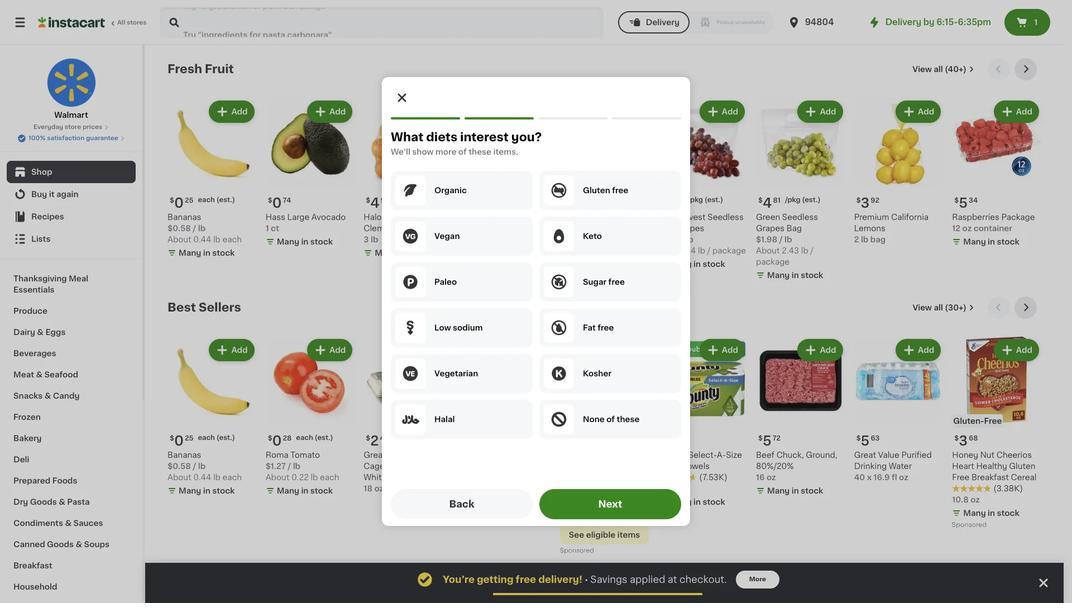 Task type: describe. For each thing, give the bounding box(es) containing it.
lb inside halos california clementines 3 lb
[[371, 236, 378, 243]]

0.44 for 2
[[193, 474, 211, 482]]

applied
[[630, 575, 666, 584]]

meat & seafood
[[13, 371, 78, 379]]

0 for $ 0 lime 42 1 each
[[567, 196, 576, 209]]

$ inside $ 5 63
[[857, 435, 861, 442]]

1 horizontal spatial $ 3 92
[[857, 196, 880, 209]]

1 button
[[1005, 9, 1051, 36]]

6:35pm
[[958, 18, 991, 26]]

cereal
[[1011, 474, 1037, 482]]

snacks & candy
[[13, 392, 80, 400]]

/ right 2.4
[[707, 247, 711, 255]]

many down lime
[[571, 238, 594, 246]]

$5.23 per package (estimated) element
[[658, 192, 747, 212]]

42 inside $ 0 lime 42 1 each
[[581, 213, 591, 221]]

$ 0 28
[[268, 435, 292, 448]]

seedless inside green seedless grapes bag $1.98 / lb about 2.43 lb / package
[[782, 213, 818, 221]]

& for condiments
[[65, 519, 72, 527]]

(est.) for $ 4 81
[[802, 196, 821, 203]]

dry goods & pasta
[[13, 498, 90, 506]]

view all (40+) button
[[908, 58, 979, 80]]

74
[[283, 197, 291, 204]]

product group containing 22
[[658, 337, 747, 510]]

checkout.
[[680, 575, 727, 584]]

bananas for 2
[[168, 451, 201, 459]]

12 ct
[[658, 485, 677, 493]]

beef chuck, ground, 80%/20% 16 oz
[[756, 451, 838, 482]]

prepared foods link
[[7, 470, 136, 492]]

$ inside '$ 4 97'
[[366, 197, 370, 204]]

product group containing strawberries
[[462, 98, 551, 234]]

tomato
[[291, 452, 320, 459]]

/pkg (est.) for 23
[[688, 196, 723, 203]]

$ inside $ 0 74
[[268, 197, 272, 204]]

oz inside beef chuck, ground, 80%/20% 16 oz
[[767, 474, 776, 482]]

california for halos california clementines 3 lb
[[388, 213, 426, 221]]

100%
[[29, 135, 46, 141]]

many up back
[[473, 487, 496, 495]]

2 horizontal spatial free
[[984, 417, 1002, 425]]

1 horizontal spatial these
[[617, 416, 640, 423]]

about down $ 0 25 each (est.)
[[168, 236, 191, 243]]

$ inside $ 2 42
[[366, 435, 370, 442]]

5 for $ 5 34
[[959, 196, 968, 209]]

0.22
[[292, 474, 309, 482]]

ct inside hass large avocado 1 ct
[[271, 224, 279, 232]]

$ 0 25
[[170, 435, 193, 448]]

(est.) for $ 0 25
[[217, 435, 235, 441]]

63
[[871, 435, 880, 442]]

$ inside $ 0 25
[[170, 435, 174, 442]]

many down container
[[964, 238, 986, 246]]

0 for $ 0 74
[[272, 196, 282, 209]]

product group containing 2
[[364, 337, 453, 495]]

dry goods & pasta link
[[7, 492, 136, 513]]

lb inside premium california lemons 2 lb bag
[[861, 236, 869, 243]]

free for fat free
[[598, 324, 614, 332]]

free inside treatment tracker modal dialog
[[516, 575, 536, 584]]

& for snacks
[[45, 392, 51, 400]]

raspberries
[[953, 213, 1000, 221]]

best sellers
[[168, 301, 241, 313]]

next
[[598, 500, 623, 509]]

again
[[56, 190, 79, 198]]

low
[[435, 324, 451, 332]]

canned
[[13, 541, 45, 549]]

in inside product group
[[694, 498, 701, 506]]

94804 button
[[787, 7, 854, 38]]

raspberries package 12 oz container
[[953, 213, 1035, 232]]

harvest
[[675, 213, 706, 221]]

see
[[569, 531, 584, 539]]

add your shopping preferences element
[[382, 77, 690, 526]]

dairy & eggs link
[[7, 322, 136, 343]]

delivery!
[[539, 575, 583, 584]]

many down 0.22
[[277, 487, 299, 495]]

/ up 2.4
[[681, 236, 684, 243]]

household
[[13, 583, 57, 591]]

great value grade aa cage free large white eggs 18 oz
[[364, 452, 447, 493]]

(40+)
[[945, 65, 967, 73]]

fl
[[892, 474, 897, 482]]

(est.) for $ 0 28
[[315, 435, 333, 441]]

oz inside great value purified drinking water 40 x 16.9 fl oz
[[899, 474, 909, 482]]

beef
[[756, 451, 775, 459]]

free inside honey nut cheerios heart healthy gluten free breakfast cereal
[[953, 474, 970, 482]]

/pkg for 4
[[785, 196, 801, 203]]

grapes inside green seedless grapes bag $1.98 / lb about 2.43 lb / package
[[756, 224, 785, 232]]

chuck,
[[777, 451, 804, 459]]

canned goods & soups link
[[7, 534, 136, 555]]

28
[[283, 435, 292, 442]]

$0.25 each (estimated) element for 4
[[168, 192, 257, 212]]

lists link
[[7, 228, 136, 250]]

$ 0 74
[[268, 196, 291, 209]]

2 inside product group
[[370, 435, 379, 448]]

value for 2
[[388, 452, 409, 459]]

delivery for delivery
[[646, 18, 680, 26]]

bounty
[[658, 452, 687, 459]]

keto
[[583, 232, 602, 240]]

delivery for delivery by 6:15-6:35pm
[[886, 18, 922, 26]]

each inside $ 0 25 each (est.)
[[198, 196, 215, 203]]

0 horizontal spatial $ 3 92
[[464, 435, 487, 448]]

25 for $ 0 25 each (est.)
[[185, 197, 193, 204]]

about down $ 0 25
[[168, 474, 191, 482]]

produce link
[[7, 301, 136, 322]]

green seedless grapes bag $1.98 / lb about 2.43 lb / package
[[756, 213, 818, 266]]

25 for $ 0 25
[[185, 435, 193, 442]]

value for 5
[[878, 452, 900, 459]]

bakery
[[13, 435, 42, 442]]

80%/20%
[[756, 463, 794, 470]]

buy it again
[[31, 190, 79, 198]]

california for premium california lemons 2 lb bag
[[891, 213, 929, 221]]

delivery by 6:15-6:35pm
[[886, 18, 991, 26]]

you're getting free delivery!
[[443, 575, 583, 584]]

getting
[[477, 575, 514, 584]]

everyday store prices link
[[33, 123, 109, 132]]

interest
[[460, 131, 509, 143]]

3 inside halos california clementines 3 lb
[[364, 236, 369, 243]]

great for 5
[[854, 452, 876, 459]]

many down $ 0 25
[[179, 487, 201, 495]]

see eligible items button
[[560, 526, 649, 545]]

sugar free
[[583, 278, 625, 286]]

4 for $ 4 81
[[763, 196, 772, 209]]

$ 4 81
[[759, 196, 781, 209]]

lists
[[31, 235, 51, 243]]

sun
[[658, 213, 673, 221]]

5 for $ 5 63
[[861, 435, 870, 448]]

vegan
[[435, 232, 460, 240]]

1 inside hass large avocado 1 ct
[[266, 224, 269, 232]]

oz inside 'great value grade aa cage free large white eggs 18 oz'
[[374, 485, 384, 493]]

many inside product group
[[669, 498, 692, 506]]

bakery link
[[7, 428, 136, 449]]

8
[[560, 498, 565, 506]]

gluten inside add your shopping preferences element
[[583, 187, 610, 194]]

premium
[[854, 213, 889, 221]]

we'll
[[391, 148, 410, 156]]

beverages link
[[7, 343, 136, 364]]

dairy & eggs
[[13, 328, 66, 336]]

premium california lemons 2 lb bag
[[854, 213, 929, 243]]

strawberries
[[462, 213, 512, 221]]

all
[[117, 20, 125, 26]]

paper
[[658, 463, 681, 470]]

deli
[[13, 456, 29, 464]]

many down 1.48
[[571, 512, 594, 520]]

18
[[364, 485, 373, 493]]

each inside $ 0 lime 42 1 each
[[565, 224, 585, 232]]

satisfaction
[[47, 135, 84, 141]]

each inside $0.28 each (estimated) element
[[296, 435, 313, 441]]

each (est.) for $ 0 28
[[296, 435, 333, 441]]

guarantee
[[86, 135, 118, 141]]

main content containing 0
[[145, 45, 1064, 603]]

seafood
[[44, 371, 78, 379]]

deli link
[[7, 449, 136, 470]]

condiments & sauces
[[13, 519, 103, 527]]

goods for canned
[[47, 541, 74, 549]]

eggs inside 'great value grade aa cage free large white eggs 18 oz'
[[389, 474, 408, 482]]

/ inside roma tomato $1.27 / lb about 0.22 lb each
[[288, 463, 291, 470]]

94804
[[805, 18, 834, 26]]

$ 5 34
[[955, 196, 978, 209]]

oz right 1.48
[[592, 498, 601, 506]]

walmart logo image
[[47, 58, 96, 107]]

16
[[756, 474, 765, 482]]

•
[[585, 575, 588, 584]]

roma tomato $1.27 / lb about 0.22 lb each
[[266, 452, 339, 482]]

1.48
[[574, 498, 590, 506]]

soups
[[84, 541, 109, 549]]

34
[[969, 197, 978, 204]]

1 vertical spatial 12
[[658, 485, 666, 493]]

$ 0 25 each (est.)
[[170, 196, 235, 209]]

candy
[[53, 392, 80, 400]]

all for 3
[[934, 304, 943, 311]]

healthy
[[977, 463, 1008, 470]]

all stores
[[117, 20, 147, 26]]

paleo
[[435, 278, 457, 286]]

items.
[[493, 148, 518, 156]]

water
[[889, 463, 912, 470]]



Task type: vqa. For each thing, say whether or not it's contained in the screenshot.
St
no



Task type: locate. For each thing, give the bounding box(es) containing it.
grapes down harvest
[[676, 224, 705, 232]]

0.44 down $ 0 25 each (est.)
[[193, 236, 211, 243]]

& left 'pasta'
[[59, 498, 65, 506]]

1 vertical spatial 92
[[479, 435, 487, 442]]

/ right $1.98
[[780, 236, 783, 243]]

1 vertical spatial 2
[[370, 435, 379, 448]]

$0.58 down $ 0 25 each (est.)
[[168, 224, 191, 232]]

0 for $ 0 25 each (est.)
[[174, 196, 184, 209]]

1 horizontal spatial 42
[[581, 213, 591, 221]]

view left (30+)
[[913, 304, 932, 311]]

2.4
[[684, 247, 696, 255]]

& for dairy
[[37, 328, 44, 336]]

buy it again link
[[7, 183, 136, 206]]

2
[[854, 236, 859, 243], [370, 435, 379, 448]]

about down $1.98
[[756, 247, 780, 255]]

goods for dry
[[30, 498, 57, 506]]

2 /pkg (est.) from the left
[[688, 196, 723, 203]]

eggs right white
[[389, 474, 408, 482]]

item carousel region
[[168, 58, 1042, 287], [168, 296, 1042, 562]]

1 inside button
[[1035, 18, 1038, 26]]

instacart logo image
[[38, 16, 105, 29]]

breakfast
[[972, 474, 1009, 482], [13, 562, 52, 570]]

delivery by 6:15-6:35pm link
[[868, 16, 991, 29]]

$ inside $ 4 81
[[759, 197, 763, 204]]

0 vertical spatial free
[[984, 417, 1002, 425]]

many down hass large avocado 1 ct
[[277, 238, 299, 246]]

prices
[[83, 124, 102, 130]]

sun harvest seedless red grapes $2.18 / lb about 2.4 lb / package
[[658, 213, 746, 255]]

many down 12 ct
[[669, 498, 692, 506]]

0 vertical spatial bananas
[[168, 213, 201, 221]]

0 horizontal spatial 1
[[266, 224, 269, 232]]

all left (30+)
[[934, 304, 943, 311]]

california
[[388, 213, 426, 221], [891, 213, 929, 221]]

4 left 81
[[763, 196, 772, 209]]

package
[[713, 247, 746, 255], [756, 258, 790, 266]]

0 vertical spatial 0.44
[[193, 236, 211, 243]]

savings
[[591, 575, 628, 584]]

2 4 from the left
[[370, 196, 380, 209]]

frozen
[[13, 413, 41, 421]]

(3.38k)
[[994, 485, 1023, 493]]

1 vertical spatial $0.25 each (estimated) element
[[168, 430, 257, 450]]

/ down $ 0 25
[[193, 463, 196, 470]]

1 horizontal spatial 12
[[953, 224, 961, 232]]

2 down lemons
[[854, 236, 859, 243]]

25 inside $ 0 25 each (est.)
[[185, 197, 193, 204]]

/pkg
[[785, 196, 801, 203], [688, 196, 703, 203]]

1 horizontal spatial grapes
[[756, 224, 785, 232]]

ground,
[[806, 451, 838, 459]]

meat & seafood link
[[7, 364, 136, 385]]

1 vertical spatial all
[[934, 304, 943, 311]]

great for 2
[[364, 452, 386, 459]]

$0.58 for 4
[[168, 224, 191, 232]]

roma
[[266, 452, 289, 459]]

0 horizontal spatial value
[[388, 452, 409, 459]]

8 x 1.48 oz
[[560, 498, 601, 506]]

0 horizontal spatial great
[[364, 452, 386, 459]]

2 bananas $0.58 / lb about 0.44 lb each from the top
[[168, 451, 242, 482]]

40
[[854, 474, 865, 482]]

22
[[665, 435, 682, 448]]

/pkg (est.) for 4
[[785, 196, 821, 203]]

all inside "popup button"
[[934, 65, 943, 73]]

1 all from the top
[[934, 65, 943, 73]]

grapes down green at top right
[[756, 224, 785, 232]]

88
[[577, 435, 586, 442]]

buy
[[31, 190, 47, 198]]

0
[[174, 196, 184, 209], [272, 196, 282, 209], [567, 196, 576, 209], [174, 435, 184, 448], [272, 435, 282, 448]]

0 horizontal spatial breakfast
[[13, 562, 52, 570]]

0 vertical spatial 42
[[581, 213, 591, 221]]

0 horizontal spatial gluten
[[583, 187, 610, 194]]

$ inside "$ 3 88"
[[562, 435, 567, 442]]

1 horizontal spatial delivery
[[886, 18, 922, 26]]

thanksgiving meal essentials
[[13, 275, 88, 294]]

0 horizontal spatial 42
[[380, 435, 389, 442]]

$ 3 68
[[955, 435, 978, 448]]

of right more
[[458, 148, 467, 156]]

many down 80%/20% in the right bottom of the page
[[767, 487, 790, 495]]

about inside green seedless grapes bag $1.98 / lb about 2.43 lb / package
[[756, 247, 780, 255]]

about down $1.27
[[266, 474, 290, 482]]

shop
[[31, 168, 52, 176]]

$ 4 97
[[366, 196, 389, 209]]

1 vertical spatial breakfast
[[13, 562, 52, 570]]

/pkg inside $4.81 per package (estimated) element
[[785, 196, 801, 203]]

0 vertical spatial x
[[867, 474, 872, 482]]

1 horizontal spatial california
[[891, 213, 929, 221]]

(est.) right 81
[[802, 196, 821, 203]]

0 vertical spatial eggs
[[45, 328, 66, 336]]

0 horizontal spatial sponsored badge image
[[462, 500, 496, 506]]

/pkg (est.) up harvest
[[688, 196, 723, 203]]

$0.28 each (estimated) element
[[266, 430, 355, 450]]

0 horizontal spatial of
[[458, 148, 467, 156]]

bananas down $ 0 25 each (est.)
[[168, 213, 201, 221]]

0 vertical spatial breakfast
[[972, 474, 1009, 482]]

each inside roma tomato $1.27 / lb about 0.22 lb each
[[320, 474, 339, 482]]

essentials
[[13, 286, 55, 294]]

california up clementines
[[388, 213, 426, 221]]

about inside roma tomato $1.27 / lb about 0.22 lb each
[[266, 474, 290, 482]]

4 for $ 4 97
[[370, 196, 380, 209]]

(7.53k)
[[700, 474, 728, 482]]

1 vertical spatial ct
[[668, 485, 677, 493]]

view left (40+)
[[913, 65, 932, 73]]

package right 2.4
[[713, 247, 746, 255]]

1 vertical spatial package
[[756, 258, 790, 266]]

(est.) left $ 0 74
[[217, 196, 235, 203]]

0 vertical spatial 12
[[953, 224, 961, 232]]

0 horizontal spatial free
[[387, 463, 404, 470]]

stock
[[310, 238, 333, 246], [605, 238, 627, 246], [997, 238, 1020, 246], [212, 249, 235, 257], [409, 249, 431, 257], [703, 260, 725, 268], [801, 271, 824, 279], [212, 487, 235, 495], [507, 487, 529, 495], [801, 487, 824, 495], [310, 487, 333, 495], [703, 498, 725, 506], [997, 510, 1020, 517], [605, 512, 627, 520]]

large inside 'great value grade aa cage free large white eggs 18 oz'
[[406, 463, 428, 470]]

white
[[364, 474, 387, 482]]

2 25 from the top
[[185, 435, 193, 442]]

0 vertical spatial all
[[934, 65, 943, 73]]

1 horizontal spatial sponsored badge image
[[560, 548, 594, 554]]

1 horizontal spatial package
[[756, 258, 790, 266]]

& inside 'link'
[[59, 498, 65, 506]]

halos
[[364, 213, 386, 221]]

oz right 10.8
[[971, 496, 980, 504]]

0 vertical spatial large
[[287, 213, 310, 221]]

2 /pkg from the left
[[688, 196, 703, 203]]

2 grapes from the left
[[676, 224, 705, 232]]

2 inside premium california lemons 2 lb bag
[[854, 236, 859, 243]]

$4.81 per package (estimated) element
[[756, 192, 845, 212]]

each (est.) up tomato
[[296, 435, 333, 441]]

/pkg (est.) inside $4.81 per package (estimated) element
[[785, 196, 821, 203]]

1 horizontal spatial breakfast
[[972, 474, 1009, 482]]

2 each (est.) from the left
[[296, 435, 333, 441]]

25 inside $ 0 25
[[185, 435, 193, 442]]

gluten-free
[[954, 417, 1002, 425]]

2 bananas from the top
[[168, 451, 201, 459]]

select-
[[689, 452, 717, 459]]

free up nut
[[984, 417, 1002, 425]]

0.44 for 4
[[193, 236, 211, 243]]

many down 2.43
[[767, 271, 790, 279]]

/pkg (est.) inside $5.23 per package (estimated) element
[[688, 196, 723, 203]]

size
[[726, 452, 742, 459]]

about inside sun harvest seedless red grapes $2.18 / lb about 2.4 lb / package
[[658, 247, 682, 255]]

$ inside $ 5 72
[[759, 435, 763, 442]]

0 horizontal spatial 2
[[370, 435, 379, 448]]

grapes
[[756, 224, 785, 232], [676, 224, 705, 232]]

many down $ 0 25 each (est.)
[[179, 249, 201, 257]]

0 vertical spatial ct
[[271, 224, 279, 232]]

kosher
[[583, 370, 612, 378]]

(est.) inside $ 0 25 each (est.)
[[217, 196, 235, 203]]

2 horizontal spatial 1
[[1035, 18, 1038, 26]]

1 horizontal spatial great
[[854, 452, 876, 459]]

large down grade
[[406, 463, 428, 470]]

$ 5 72
[[759, 435, 781, 448]]

0 horizontal spatial california
[[388, 213, 426, 221]]

lb
[[198, 224, 206, 232], [213, 236, 221, 243], [785, 236, 792, 243], [371, 236, 378, 243], [686, 236, 694, 243], [861, 236, 869, 243], [801, 247, 809, 255], [698, 247, 705, 255], [198, 463, 206, 470], [293, 463, 301, 470], [213, 474, 221, 482], [311, 474, 318, 482]]

drinking
[[854, 463, 887, 470]]

0 vertical spatial 92
[[871, 197, 880, 204]]

avocado
[[312, 213, 346, 221]]

(est.) inside $0.28 each (estimated) element
[[315, 435, 333, 441]]

many in stock inside product group
[[669, 498, 725, 506]]

many down clementines
[[375, 249, 398, 257]]

0 vertical spatial 25
[[185, 197, 193, 204]]

package inside green seedless grapes bag $1.98 / lb about 2.43 lb / package
[[756, 258, 790, 266]]

free for gluten free
[[612, 187, 629, 194]]

each (est.) inside $0.28 each (estimated) element
[[296, 435, 333, 441]]

& right the dairy
[[37, 328, 44, 336]]

$ inside the $ 3 68
[[955, 435, 959, 442]]

$ inside $ 22 bounty select-a-size paper towels
[[660, 435, 665, 442]]

/ down $ 0 25 each (est.)
[[193, 224, 196, 232]]

free right 'cage'
[[387, 463, 404, 470]]

all left (40+)
[[934, 65, 943, 73]]

0 vertical spatial $ 3 92
[[857, 196, 880, 209]]

None search field
[[160, 7, 604, 38]]

ct inside group
[[668, 485, 677, 493]]

1 vertical spatial free
[[387, 463, 404, 470]]

$0.25 each (estimated) element for 2
[[168, 430, 257, 450]]

10.8
[[953, 496, 969, 504]]

each (est.) right $ 0 25
[[198, 435, 235, 441]]

view for 3
[[913, 304, 932, 311]]

1 horizontal spatial 2
[[854, 236, 859, 243]]

2 0.44 from the top
[[193, 474, 211, 482]]

1 each (est.) from the left
[[198, 435, 235, 441]]

42 right lime
[[581, 213, 591, 221]]

/ right $1.27
[[288, 463, 291, 470]]

fat
[[583, 324, 596, 332]]

of inside the what diets interest you? we'll show more of these items.
[[458, 148, 467, 156]]

ct down hass
[[271, 224, 279, 232]]

service type group
[[618, 11, 774, 34]]

these
[[469, 148, 492, 156], [617, 416, 640, 423]]

1 horizontal spatial x
[[867, 474, 872, 482]]

1 value from the left
[[388, 452, 409, 459]]

12 down 'paper'
[[658, 485, 666, 493]]

of right none
[[607, 416, 615, 423]]

seedless down $5.23 per package (estimated) element at the right of the page
[[708, 213, 744, 221]]

12 inside raspberries package 12 oz container
[[953, 224, 961, 232]]

1 25 from the top
[[185, 197, 193, 204]]

5
[[665, 196, 674, 209], [959, 196, 968, 209], [763, 435, 772, 448], [861, 435, 870, 448]]

0 horizontal spatial seedless
[[708, 213, 744, 221]]

1 vertical spatial bananas $0.58 / lb about 0.44 lb each
[[168, 451, 242, 482]]

1 vertical spatial $ 3 92
[[464, 435, 487, 448]]

0 vertical spatial 2
[[854, 236, 859, 243]]

none of these
[[583, 416, 640, 423]]

0 vertical spatial item carousel region
[[168, 58, 1042, 287]]

$0.58 down $ 0 25
[[168, 463, 191, 470]]

about down $2.18
[[658, 247, 682, 255]]

goods down condiments & sauces
[[47, 541, 74, 549]]

0 horizontal spatial these
[[469, 148, 492, 156]]

goods down prepared foods
[[30, 498, 57, 506]]

product group
[[168, 98, 257, 261], [266, 98, 355, 249], [364, 98, 453, 261], [462, 98, 551, 234], [560, 98, 649, 249], [658, 98, 747, 272], [756, 98, 845, 283], [854, 98, 944, 245], [953, 98, 1042, 249], [168, 337, 257, 499], [266, 337, 355, 499], [364, 337, 453, 495], [462, 337, 551, 509], [560, 337, 649, 557], [658, 337, 747, 510], [756, 337, 845, 499], [854, 337, 944, 483], [953, 337, 1042, 531]]

purified
[[902, 452, 932, 459]]

$
[[170, 197, 174, 204], [464, 197, 469, 204], [759, 197, 763, 204], [268, 197, 272, 204], [366, 197, 370, 204], [562, 197, 567, 204], [857, 197, 861, 204], [955, 197, 959, 204], [170, 435, 174, 442], [464, 435, 469, 442], [759, 435, 763, 442], [268, 435, 272, 442], [366, 435, 370, 442], [562, 435, 567, 442], [660, 435, 665, 442], [857, 435, 861, 442], [955, 435, 959, 442]]

hass large avocado 1 ct
[[266, 213, 346, 232]]

1 vertical spatial 25
[[185, 435, 193, 442]]

treatment tracker modal dialog
[[145, 563, 1064, 603]]

value left grade
[[388, 452, 409, 459]]

bananas down $ 0 25
[[168, 451, 201, 459]]

2 value from the left
[[878, 452, 900, 459]]

none
[[583, 416, 605, 423]]

2 all from the top
[[934, 304, 943, 311]]

1 grapes from the left
[[756, 224, 785, 232]]

& for meat
[[36, 371, 43, 379]]

0 horizontal spatial each (est.)
[[198, 435, 235, 441]]

1 horizontal spatial 4
[[763, 196, 772, 209]]

0.44
[[193, 236, 211, 243], [193, 474, 211, 482]]

0 for $ 0 25
[[174, 435, 184, 448]]

bananas $0.58 / lb about 0.44 lb each for 4
[[168, 213, 242, 243]]

diets
[[426, 131, 458, 143]]

towels
[[683, 463, 710, 470]]

california inside premium california lemons 2 lb bag
[[891, 213, 929, 221]]

4
[[763, 196, 772, 209], [370, 196, 380, 209]]

/pkg (est.) right 81
[[785, 196, 821, 203]]

breakfast inside honey nut cheerios heart healthy gluten free breakfast cereal
[[972, 474, 1009, 482]]

2 horizontal spatial sponsored badge image
[[953, 522, 986, 529]]

free inside 'great value grade aa cage free large white eggs 18 oz'
[[387, 463, 404, 470]]

1 horizontal spatial 1
[[560, 224, 563, 232]]

2 $0.25 each (estimated) element from the top
[[168, 430, 257, 450]]

bananas for 4
[[168, 213, 201, 221]]

sponsored badge image for $ 3 68
[[953, 522, 986, 529]]

$0.58 for 2
[[168, 463, 191, 470]]

grapes inside sun harvest seedless red grapes $2.18 / lb about 2.4 lb / package
[[676, 224, 705, 232]]

1 vertical spatial 0.44
[[193, 474, 211, 482]]

free for sugar free
[[609, 278, 625, 286]]

x right "8"
[[567, 498, 572, 506]]

green
[[756, 213, 780, 221]]

0 vertical spatial $0.25 each (estimated) element
[[168, 192, 257, 212]]

0 horizontal spatial delivery
[[646, 18, 680, 26]]

seedless up bag
[[782, 213, 818, 221]]

these right none
[[617, 416, 640, 423]]

household link
[[7, 576, 136, 598]]

more button
[[736, 571, 780, 589]]

each (est.)
[[198, 435, 235, 441], [296, 435, 333, 441]]

$0.25 each (estimated) element
[[168, 192, 257, 212], [168, 430, 257, 450]]

hass
[[266, 213, 285, 221]]

add
[[231, 108, 248, 116], [330, 108, 346, 116], [722, 108, 738, 116], [820, 108, 837, 116], [918, 108, 935, 116], [1016, 108, 1033, 116], [231, 346, 248, 354], [330, 346, 346, 354], [428, 346, 444, 354], [526, 346, 542, 354], [624, 346, 640, 354], [722, 346, 738, 354], [820, 346, 837, 354], [918, 346, 935, 354], [1016, 346, 1033, 354]]

0 vertical spatial package
[[713, 247, 746, 255]]

1 vertical spatial sponsored badge image
[[953, 522, 986, 529]]

cage
[[364, 463, 385, 470]]

& left candy
[[45, 392, 51, 400]]

5 left 34
[[959, 196, 968, 209]]

0 horizontal spatial 4
[[370, 196, 380, 209]]

2 vertical spatial sponsored badge image
[[560, 548, 594, 554]]

1 horizontal spatial large
[[406, 463, 428, 470]]

1 vertical spatial 42
[[380, 435, 389, 442]]

next button
[[540, 489, 681, 519]]

1 $0.58 from the top
[[168, 224, 191, 232]]

fat free
[[583, 324, 614, 332]]

oz down raspberries
[[963, 224, 972, 232]]

seedless
[[782, 213, 818, 221], [708, 213, 744, 221]]

delivery inside button
[[646, 18, 680, 26]]

1 vertical spatial $0.58
[[168, 463, 191, 470]]

0 horizontal spatial 92
[[479, 435, 487, 442]]

0 for $ 0 28
[[272, 435, 282, 448]]

1 $0.25 each (estimated) element from the top
[[168, 192, 257, 212]]

lime
[[560, 213, 579, 221]]

(est.) up tomato
[[315, 435, 333, 441]]

1 4 from the left
[[763, 196, 772, 209]]

/pkg right 23
[[688, 196, 703, 203]]

oz right 16
[[767, 474, 776, 482]]

gluten inside honey nut cheerios heart healthy gluten free breakfast cereal
[[1009, 463, 1036, 470]]

12 down raspberries
[[953, 224, 961, 232]]

/pkg for 23
[[688, 196, 703, 203]]

seedless inside sun harvest seedless red grapes $2.18 / lb about 2.4 lb / package
[[708, 213, 744, 221]]

oz right 18
[[374, 485, 384, 493]]

1 bananas $0.58 / lb about 0.44 lb each from the top
[[168, 213, 242, 243]]

package inside sun harvest seedless red grapes $2.18 / lb about 2.4 lb / package
[[713, 247, 746, 255]]

5 left 72
[[763, 435, 772, 448]]

many down "10.8 oz"
[[964, 510, 986, 517]]

gluten up cereal
[[1009, 463, 1036, 470]]

bananas $0.58 / lb about 0.44 lb each down $ 0 25
[[168, 451, 242, 482]]

bananas $0.58 / lb about 0.44 lb each for 2
[[168, 451, 242, 482]]

0 inside $ 0 lime 42 1 each
[[567, 196, 576, 209]]

oz right fl on the bottom right of page
[[899, 474, 909, 482]]

0 horizontal spatial grapes
[[676, 224, 705, 232]]

many down 2.4
[[669, 260, 692, 268]]

0 vertical spatial view
[[913, 65, 932, 73]]

lemons
[[854, 224, 886, 232]]

goods inside 'link'
[[30, 498, 57, 506]]

/pkg right 81
[[785, 196, 801, 203]]

$1.27
[[266, 463, 286, 470]]

1 /pkg from the left
[[785, 196, 801, 203]]

back
[[449, 500, 475, 509]]

1 vertical spatial bananas
[[168, 451, 201, 459]]

great up 'cage'
[[364, 452, 386, 459]]

5 left 63
[[861, 435, 870, 448]]

great inside great value purified drinking water 40 x 16.9 fl oz
[[854, 452, 876, 459]]

1 horizontal spatial eggs
[[389, 474, 408, 482]]

ct down 'paper'
[[668, 485, 677, 493]]

gluten up $ 0 lime 42 1 each
[[583, 187, 610, 194]]

1 horizontal spatial of
[[607, 416, 615, 423]]

1 view from the top
[[913, 65, 932, 73]]

1 horizontal spatial seedless
[[782, 213, 818, 221]]

main content
[[145, 45, 1064, 603]]

0 vertical spatial $0.58
[[168, 224, 191, 232]]

2 california from the left
[[891, 213, 929, 221]]

& left soups
[[76, 541, 82, 549]]

breakfast up 'household'
[[13, 562, 52, 570]]

1 seedless from the left
[[782, 213, 818, 221]]

x right 40
[[867, 474, 872, 482]]

sponsored badge image
[[462, 500, 496, 506], [953, 522, 986, 529], [560, 548, 594, 554]]

great
[[364, 452, 386, 459], [854, 452, 876, 459]]

view inside popup button
[[913, 304, 932, 311]]

oz inside raspberries package 12 oz container
[[963, 224, 972, 232]]

x inside great value purified drinking water 40 x 16.9 fl oz
[[867, 474, 872, 482]]

sponsored badge image for $ 3 92
[[462, 500, 496, 506]]

large down 74
[[287, 213, 310, 221]]

2 seedless from the left
[[708, 213, 744, 221]]

2 great from the left
[[854, 452, 876, 459]]

0 vertical spatial bananas $0.58 / lb about 0.44 lb each
[[168, 213, 242, 243]]

0 horizontal spatial x
[[567, 498, 572, 506]]

1 horizontal spatial free
[[953, 474, 970, 482]]

value inside great value purified drinking water 40 x 16.9 fl oz
[[878, 452, 900, 459]]

5 left 23
[[665, 196, 674, 209]]

0 vertical spatial gluten
[[583, 187, 610, 194]]

1 /pkg (est.) from the left
[[785, 196, 821, 203]]

great inside 'great value grade aa cage free large white eggs 18 oz'
[[364, 452, 386, 459]]

clementines
[[364, 224, 414, 232]]

all stores link
[[38, 7, 147, 38]]

0 horizontal spatial 12
[[658, 485, 666, 493]]

heart
[[953, 463, 975, 470]]

view for 5
[[913, 65, 932, 73]]

2 item carousel region from the top
[[168, 296, 1042, 562]]

5 23
[[665, 196, 683, 209]]

(est.) inside $5.23 per package (estimated) element
[[705, 196, 723, 203]]

0 vertical spatial sponsored badge image
[[462, 500, 496, 506]]

/pkg inside $5.23 per package (estimated) element
[[688, 196, 703, 203]]

/ right 2.43
[[811, 247, 814, 255]]

0 horizontal spatial eggs
[[45, 328, 66, 336]]

1 item carousel region from the top
[[168, 58, 1042, 287]]

view inside "popup button"
[[913, 65, 932, 73]]

0 vertical spatial goods
[[30, 498, 57, 506]]

california inside halos california clementines 3 lb
[[388, 213, 426, 221]]

california right premium
[[891, 213, 929, 221]]

3
[[861, 196, 870, 209], [364, 236, 369, 243], [469, 435, 477, 448], [567, 435, 576, 448], [959, 435, 968, 448]]

(est.) up harvest
[[705, 196, 723, 203]]

1 horizontal spatial gluten
[[1009, 463, 1036, 470]]

0 horizontal spatial /pkg
[[688, 196, 703, 203]]

2 view from the top
[[913, 304, 932, 311]]

1 horizontal spatial 92
[[871, 197, 880, 204]]

1 vertical spatial view
[[913, 304, 932, 311]]

value inside 'great value grade aa cage free large white eggs 18 oz'
[[388, 452, 409, 459]]

42 up 'cage'
[[380, 435, 389, 442]]

1 california from the left
[[388, 213, 426, 221]]

breakfast down healthy
[[972, 474, 1009, 482]]

all for 5
[[934, 65, 943, 73]]

sauces
[[73, 519, 103, 527]]

these down interest
[[469, 148, 492, 156]]

$ inside $ 0 28
[[268, 435, 272, 442]]

all inside popup button
[[934, 304, 943, 311]]

42 inside $ 2 42
[[380, 435, 389, 442]]

1 horizontal spatial value
[[878, 452, 900, 459]]

bananas $0.58 / lb about 0.44 lb each down $ 0 25 each (est.)
[[168, 213, 242, 243]]

1 great from the left
[[364, 452, 386, 459]]

1 0.44 from the top
[[193, 236, 211, 243]]

each (est.) inside $0.25 each (estimated) element
[[198, 435, 235, 441]]

1 vertical spatial item carousel region
[[168, 296, 1042, 562]]

great up drinking
[[854, 452, 876, 459]]

large inside hass large avocado 1 ct
[[287, 213, 310, 221]]

0 horizontal spatial /pkg (est.)
[[688, 196, 723, 203]]

eggs up beverages link at the bottom of the page
[[45, 328, 66, 336]]

2 vertical spatial free
[[953, 474, 970, 482]]

$ inside $ 5 34
[[955, 197, 959, 204]]

2 $0.58 from the top
[[168, 463, 191, 470]]

$ inside $ 0 25 each (est.)
[[170, 197, 174, 204]]

pasta
[[67, 498, 90, 506]]

prepared
[[13, 477, 50, 485]]

free down "heart"
[[953, 474, 970, 482]]

81
[[773, 197, 781, 204]]

package down 2.43
[[756, 258, 790, 266]]

eggs
[[45, 328, 66, 336], [389, 474, 408, 482]]

1 bananas from the top
[[168, 213, 201, 221]]

0 vertical spatial of
[[458, 148, 467, 156]]

$ inside $ 0 lime 42 1 each
[[562, 197, 567, 204]]

1 vertical spatial goods
[[47, 541, 74, 549]]

1 horizontal spatial /pkg (est.)
[[785, 196, 821, 203]]

(est.) inside $4.81 per package (estimated) element
[[802, 196, 821, 203]]

0.44 down $ 0 25
[[193, 474, 211, 482]]

0 horizontal spatial package
[[713, 247, 746, 255]]

1 inside $ 0 lime 42 1 each
[[560, 224, 563, 232]]

1 vertical spatial of
[[607, 416, 615, 423]]

each (est.) for $ 0 25
[[198, 435, 235, 441]]

5 for $ 5 72
[[763, 435, 772, 448]]

these inside the what diets interest you? we'll show more of these items.
[[469, 148, 492, 156]]

about
[[168, 236, 191, 243], [756, 247, 780, 255], [658, 247, 682, 255], [168, 474, 191, 482], [266, 474, 290, 482]]



